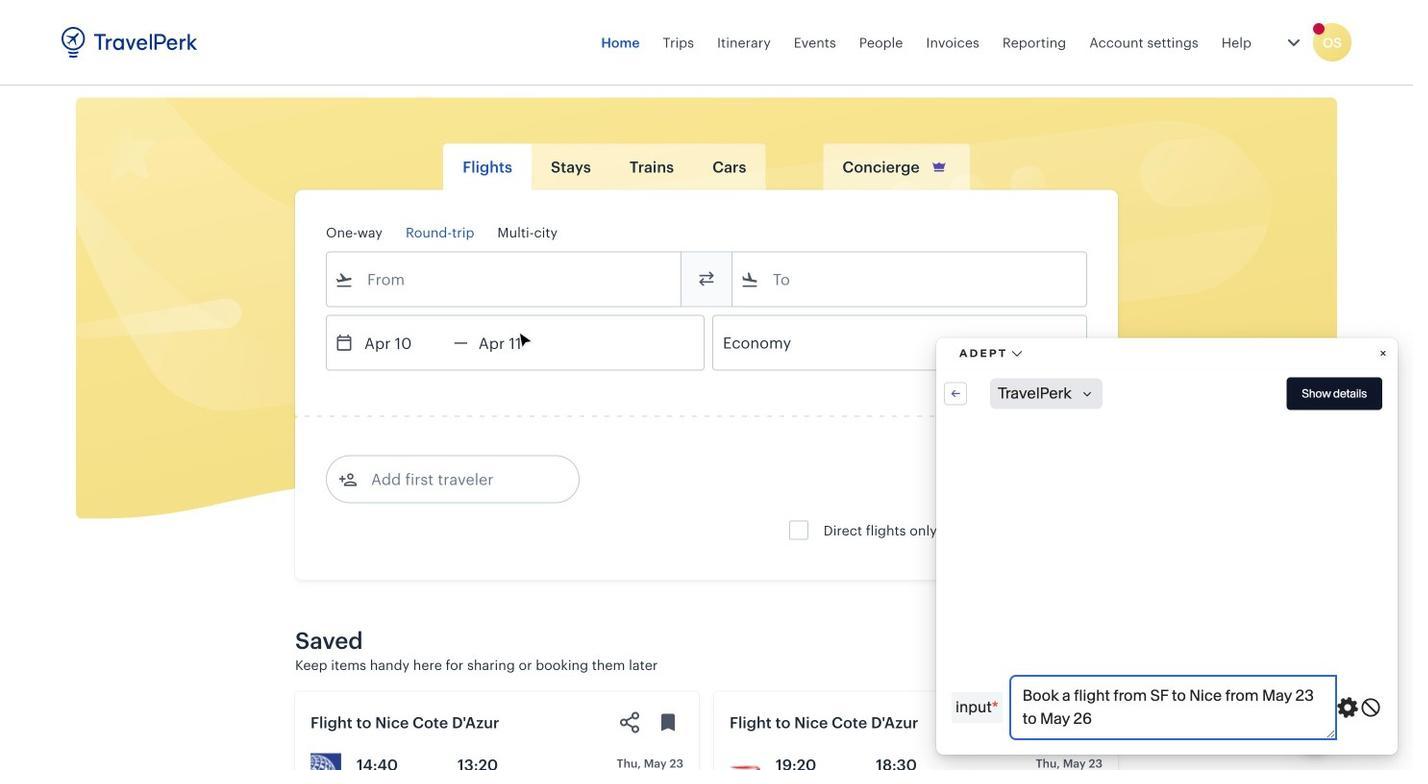 Task type: describe. For each thing, give the bounding box(es) containing it.
british airways image
[[730, 753, 761, 770]]

To search field
[[760, 264, 1062, 295]]

Return text field
[[468, 316, 568, 370]]

From search field
[[354, 264, 656, 295]]

Depart text field
[[354, 316, 454, 370]]



Task type: locate. For each thing, give the bounding box(es) containing it.
Add first traveler search field
[[358, 464, 558, 495]]

united airlines image
[[311, 753, 341, 770]]



